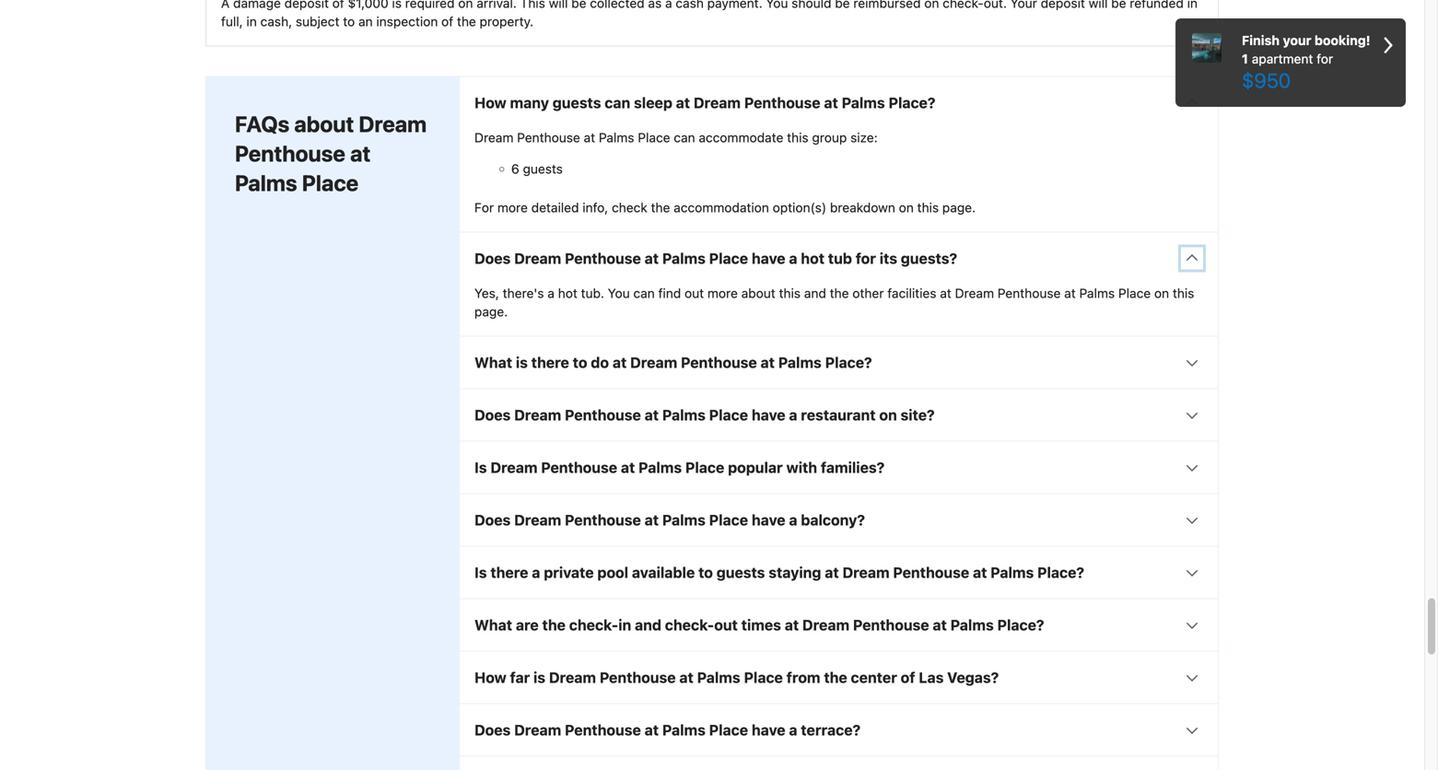 Task type: locate. For each thing, give the bounding box(es) containing it.
tub
[[829, 250, 853, 267]]

0 vertical spatial is
[[392, 0, 402, 11]]

is dream penthouse at palms place popular with families? button
[[460, 442, 1219, 494]]

2 does from the top
[[475, 407, 511, 424]]

there
[[532, 354, 570, 372], [491, 564, 529, 582]]

1 vertical spatial there
[[491, 564, 529, 582]]

will right this on the left of page
[[549, 0, 568, 11]]

the left other
[[830, 286, 850, 301]]

1 how from the top
[[475, 94, 507, 112]]

1 horizontal spatial to
[[573, 354, 588, 372]]

at inside the "faqs about dream penthouse at palms place"
[[350, 141, 371, 166]]

rightchevron image
[[1385, 31, 1394, 59]]

about
[[294, 111, 354, 137], [742, 286, 776, 301]]

the
[[457, 14, 476, 29], [651, 200, 671, 215], [830, 286, 850, 301], [543, 617, 566, 634], [824, 669, 848, 687]]

0 horizontal spatial out
[[685, 286, 704, 301]]

does dream penthouse at palms place have a restaurant on site? button
[[460, 390, 1219, 441]]

3 does from the top
[[475, 512, 511, 529]]

check- down pool
[[569, 617, 619, 634]]

the inside a damage deposit of $1,000 is required on arrival. this will be collected as a cash payment. you should be reimbursed on check-out. your deposit will be refunded in full, in cash, subject to an inspection of the property.
[[457, 14, 476, 29]]

accordion control element
[[459, 76, 1220, 771]]

place inside does dream penthouse at palms place have a terrace? dropdown button
[[710, 722, 749, 739]]

is down 'there's'
[[516, 354, 528, 372]]

2 how from the top
[[475, 669, 507, 687]]

be
[[572, 0, 587, 11], [835, 0, 850, 11], [1112, 0, 1127, 11]]

for down booking!
[[1317, 51, 1334, 66]]

to inside a damage deposit of $1,000 is required on arrival. this will be collected as a cash payment. you should be reimbursed on check-out. your deposit will be refunded in full, in cash, subject to an inspection of the property.
[[343, 14, 355, 29]]

1 vertical spatial you
[[608, 286, 630, 301]]

1 horizontal spatial is
[[516, 354, 528, 372]]

center
[[851, 669, 898, 687]]

1 horizontal spatial about
[[742, 286, 776, 301]]

1 vertical spatial more
[[708, 286, 738, 301]]

penthouse inside the "faqs about dream penthouse at palms place"
[[235, 141, 346, 166]]

how for how many guests can sleep at dream penthouse at palms place?
[[475, 94, 507, 112]]

0 horizontal spatial to
[[343, 14, 355, 29]]

a left 'terrace?'
[[789, 722, 798, 739]]

can left find
[[634, 286, 655, 301]]

there left do
[[532, 354, 570, 372]]

dream inside what is there to do at dream penthouse at palms place? dropdown button
[[631, 354, 678, 372]]

0 vertical spatial how
[[475, 94, 507, 112]]

a right 'there's'
[[548, 286, 555, 301]]

does inside does dream penthouse at palms place have a hot tub for its guests? dropdown button
[[475, 250, 511, 267]]

deposit right your
[[1041, 0, 1086, 11]]

yes,
[[475, 286, 500, 301]]

on inside yes, there's a hot tub. you can find out more about this and the other facilities at dream penthouse at palms place on this page.
[[1155, 286, 1170, 301]]

0 vertical spatial can
[[605, 94, 631, 112]]

dream inside does dream penthouse at palms place have a terrace? dropdown button
[[514, 722, 562, 739]]

at
[[676, 94, 691, 112], [825, 94, 839, 112], [584, 130, 596, 145], [350, 141, 371, 166], [645, 250, 659, 267], [941, 286, 952, 301], [1065, 286, 1076, 301], [613, 354, 627, 372], [761, 354, 775, 372], [645, 407, 659, 424], [621, 459, 635, 477], [645, 512, 659, 529], [825, 564, 839, 582], [973, 564, 988, 582], [785, 617, 799, 634], [933, 617, 948, 634], [680, 669, 694, 687], [645, 722, 659, 739]]

check- down available
[[665, 617, 715, 634]]

1 will from the left
[[549, 0, 568, 11]]

0 horizontal spatial is
[[392, 0, 402, 11]]

1 horizontal spatial out
[[715, 617, 738, 634]]

1
[[1243, 51, 1249, 66]]

place inside yes, there's a hot tub. you can find out more about this and the other facilities at dream penthouse at palms place on this page.
[[1119, 286, 1152, 301]]

1 vertical spatial and
[[635, 617, 662, 634]]

finish your booking! 1 apartment for $950
[[1243, 33, 1371, 92]]

what is there to do at dream penthouse at palms place? button
[[460, 337, 1219, 389]]

0 horizontal spatial more
[[498, 200, 528, 215]]

a left the private
[[532, 564, 541, 582]]

have up is there a private pool available to guests staying at dream penthouse at palms place?
[[752, 512, 786, 529]]

are
[[516, 617, 539, 634]]

dream inside does dream penthouse at palms place have a restaurant on site? dropdown button
[[514, 407, 562, 424]]

2 vertical spatial can
[[634, 286, 655, 301]]

check
[[612, 200, 648, 215]]

0 horizontal spatial will
[[549, 0, 568, 11]]

2 horizontal spatial is
[[534, 669, 546, 687]]

and down available
[[635, 617, 662, 634]]

4 does from the top
[[475, 722, 511, 739]]

out left the times
[[715, 617, 738, 634]]

full,
[[221, 14, 243, 29]]

have down option(s)
[[752, 250, 786, 267]]

does dream penthouse at palms place have a restaurant on site?
[[475, 407, 935, 424]]

collected
[[590, 0, 645, 11]]

1 horizontal spatial in
[[619, 617, 632, 634]]

2 is from the top
[[475, 564, 487, 582]]

be left collected
[[572, 0, 587, 11]]

2 what from the top
[[475, 617, 513, 634]]

in right refunded
[[1188, 0, 1198, 11]]

does inside does dream penthouse at palms place have a restaurant on site? dropdown button
[[475, 407, 511, 424]]

what left are
[[475, 617, 513, 634]]

dream inside is dream penthouse at palms place popular with families? dropdown button
[[491, 459, 538, 477]]

0 vertical spatial page.
[[943, 200, 976, 215]]

2 will from the left
[[1089, 0, 1108, 11]]

of up 'subject'
[[333, 0, 345, 11]]

for left its in the right top of the page
[[856, 250, 877, 267]]

will
[[549, 0, 568, 11], [1089, 0, 1108, 11]]

is right 'far'
[[534, 669, 546, 687]]

how far is dream penthouse at palms place from the center of las vegas? button
[[460, 652, 1219, 704]]

there up are
[[491, 564, 529, 582]]

of down required
[[442, 14, 454, 29]]

hot left tub.
[[558, 286, 578, 301]]

1 vertical spatial can
[[674, 130, 696, 145]]

$950
[[1243, 68, 1292, 92]]

3 have from the top
[[752, 512, 786, 529]]

is there a private pool available to guests staying at dream penthouse at palms place? button
[[460, 547, 1219, 599]]

out inside yes, there's a hot tub. you can find out more about this and the other facilities at dream penthouse at palms place on this page.
[[685, 286, 704, 301]]

1 what from the top
[[475, 354, 513, 372]]

2 vertical spatial guests
[[717, 564, 766, 582]]

hot inside yes, there's a hot tub. you can find out more about this and the other facilities at dream penthouse at palms place on this page.
[[558, 286, 578, 301]]

0 vertical spatial to
[[343, 14, 355, 29]]

1 vertical spatial hot
[[558, 286, 578, 301]]

on
[[458, 0, 473, 11], [925, 0, 940, 11], [899, 200, 914, 215], [1155, 286, 1170, 301], [880, 407, 898, 424]]

1 horizontal spatial for
[[1317, 51, 1334, 66]]

hot left tub
[[801, 250, 825, 267]]

place
[[638, 130, 671, 145], [302, 170, 359, 196], [710, 250, 749, 267], [1119, 286, 1152, 301], [710, 407, 749, 424], [686, 459, 725, 477], [710, 512, 749, 529], [744, 669, 783, 687], [710, 722, 749, 739]]

is up inspection
[[392, 0, 402, 11]]

penthouse
[[745, 94, 821, 112], [517, 130, 581, 145], [235, 141, 346, 166], [565, 250, 641, 267], [998, 286, 1061, 301], [681, 354, 758, 372], [565, 407, 641, 424], [541, 459, 618, 477], [565, 512, 641, 529], [894, 564, 970, 582], [854, 617, 930, 634], [600, 669, 676, 687], [565, 722, 641, 739]]

1 vertical spatial out
[[715, 617, 738, 634]]

arrival.
[[477, 0, 517, 11]]

deposit
[[285, 0, 329, 11], [1041, 0, 1086, 11]]

0 vertical spatial of
[[333, 0, 345, 11]]

2 horizontal spatial in
[[1188, 0, 1198, 11]]

and down does dream penthouse at palms place have a hot tub for its guests? dropdown button
[[805, 286, 827, 301]]

1 horizontal spatial more
[[708, 286, 738, 301]]

how left 'far'
[[475, 669, 507, 687]]

1 be from the left
[[572, 0, 587, 11]]

1 have from the top
[[752, 250, 786, 267]]

deposit up 'subject'
[[285, 0, 329, 11]]

palms
[[842, 94, 886, 112], [599, 130, 635, 145], [235, 170, 297, 196], [663, 250, 706, 267], [1080, 286, 1116, 301], [779, 354, 822, 372], [663, 407, 706, 424], [639, 459, 682, 477], [663, 512, 706, 529], [991, 564, 1035, 582], [951, 617, 994, 634], [697, 669, 741, 687], [663, 722, 706, 739]]

palms inside the "faqs about dream penthouse at palms place"
[[235, 170, 297, 196]]

0 horizontal spatial of
[[333, 0, 345, 11]]

dream inside the "faqs about dream penthouse at palms place"
[[359, 111, 427, 137]]

does for does dream penthouse at palms place have a balcony?
[[475, 512, 511, 529]]

1 deposit from the left
[[285, 0, 329, 11]]

you left should
[[766, 0, 789, 11]]

for more detailed info, check the accommodation option(s) breakdown on this page.
[[475, 200, 976, 215]]

0 horizontal spatial deposit
[[285, 0, 329, 11]]

find
[[659, 286, 681, 301]]

2 vertical spatial to
[[699, 564, 713, 582]]

0 vertical spatial what
[[475, 354, 513, 372]]

0 horizontal spatial about
[[294, 111, 354, 137]]

guests right 6
[[523, 161, 563, 177]]

a right as
[[666, 0, 673, 11]]

1 horizontal spatial there
[[532, 354, 570, 372]]

0 vertical spatial for
[[1317, 51, 1334, 66]]

1 horizontal spatial can
[[634, 286, 655, 301]]

1 vertical spatial how
[[475, 669, 507, 687]]

1 does from the top
[[475, 250, 511, 267]]

what are the check-in and check-out times at dream penthouse at palms place?
[[475, 617, 1045, 634]]

of left las
[[901, 669, 916, 687]]

from
[[787, 669, 821, 687]]

1 vertical spatial for
[[856, 250, 877, 267]]

be right should
[[835, 0, 850, 11]]

1 vertical spatial about
[[742, 286, 776, 301]]

as
[[648, 0, 662, 11]]

more
[[498, 200, 528, 215], [708, 286, 738, 301]]

sleep
[[634, 94, 673, 112]]

does dream penthouse at palms place have a terrace? button
[[460, 705, 1219, 756]]

have up popular
[[752, 407, 786, 424]]

have
[[752, 250, 786, 267], [752, 407, 786, 424], [752, 512, 786, 529], [752, 722, 786, 739]]

subject
[[296, 14, 340, 29]]

the inside yes, there's a hot tub. you can find out more about this and the other facilities at dream penthouse at palms place on this page.
[[830, 286, 850, 301]]

finish
[[1243, 33, 1280, 48]]

for inside finish your booking! 1 apartment for $950
[[1317, 51, 1334, 66]]

1 horizontal spatial be
[[835, 0, 850, 11]]

1 vertical spatial what
[[475, 617, 513, 634]]

about inside the "faqs about dream penthouse at palms place"
[[294, 111, 354, 137]]

0 vertical spatial more
[[498, 200, 528, 215]]

0 vertical spatial out
[[685, 286, 704, 301]]

in down damage
[[247, 14, 257, 29]]

is
[[392, 0, 402, 11], [516, 354, 528, 372], [534, 669, 546, 687]]

dream inside the what are the check-in and check-out times at dream penthouse at palms place? dropdown button
[[803, 617, 850, 634]]

2 deposit from the left
[[1041, 0, 1086, 11]]

site?
[[901, 407, 935, 424]]

cash,
[[261, 14, 292, 29]]

0 horizontal spatial be
[[572, 0, 587, 11]]

for
[[475, 200, 494, 215]]

1 horizontal spatial deposit
[[1041, 0, 1086, 11]]

2 horizontal spatial be
[[1112, 0, 1127, 11]]

1 horizontal spatial you
[[766, 0, 789, 11]]

1 vertical spatial page.
[[475, 304, 508, 320]]

0 vertical spatial and
[[805, 286, 827, 301]]

0 horizontal spatial page.
[[475, 304, 508, 320]]

have for restaurant
[[752, 407, 786, 424]]

this
[[787, 130, 809, 145], [918, 200, 939, 215], [779, 286, 801, 301], [1173, 286, 1195, 301]]

in
[[1188, 0, 1198, 11], [247, 14, 257, 29], [619, 617, 632, 634]]

info,
[[583, 200, 609, 215]]

the right are
[[543, 617, 566, 634]]

balcony?
[[801, 512, 866, 529]]

how for how far is dream penthouse at palms place from the center of las vegas?
[[475, 669, 507, 687]]

for
[[1317, 51, 1334, 66], [856, 250, 877, 267]]

guests left staying on the right bottom of the page
[[717, 564, 766, 582]]

0 horizontal spatial in
[[247, 14, 257, 29]]

6
[[512, 161, 520, 177]]

0 horizontal spatial and
[[635, 617, 662, 634]]

more down does dream penthouse at palms place have a hot tub for its guests?
[[708, 286, 738, 301]]

2 have from the top
[[752, 407, 786, 424]]

be left refunded
[[1112, 0, 1127, 11]]

0 vertical spatial there
[[532, 354, 570, 372]]

check- left your
[[943, 0, 984, 11]]

1 vertical spatial to
[[573, 354, 588, 372]]

is
[[475, 459, 487, 477], [475, 564, 487, 582]]

0 vertical spatial about
[[294, 111, 354, 137]]

and inside yes, there's a hot tub. you can find out more about this and the other facilities at dream penthouse at palms place on this page.
[[805, 286, 827, 301]]

in down pool
[[619, 617, 632, 634]]

1 is from the top
[[475, 459, 487, 477]]

more right for
[[498, 200, 528, 215]]

dream inside does dream penthouse at palms place have a hot tub for its guests? dropdown button
[[514, 250, 562, 267]]

0 vertical spatial is
[[475, 459, 487, 477]]

1 vertical spatial of
[[442, 14, 454, 29]]

to left an
[[343, 14, 355, 29]]

you inside yes, there's a hot tub. you can find out more about this and the other facilities at dream penthouse at palms place on this page.
[[608, 286, 630, 301]]

guests
[[553, 94, 602, 112], [523, 161, 563, 177], [717, 564, 766, 582]]

guests right "many" at the left
[[553, 94, 602, 112]]

2 horizontal spatial check-
[[943, 0, 984, 11]]

page. down yes,
[[475, 304, 508, 320]]

dream
[[694, 94, 741, 112], [359, 111, 427, 137], [475, 130, 514, 145], [514, 250, 562, 267], [956, 286, 995, 301], [631, 354, 678, 372], [514, 407, 562, 424], [491, 459, 538, 477], [514, 512, 562, 529], [843, 564, 890, 582], [803, 617, 850, 634], [549, 669, 596, 687], [514, 722, 562, 739]]

yes, there's a hot tub. you can find out more about this and the other facilities at dream penthouse at palms place on this page.
[[475, 286, 1195, 320]]

1 vertical spatial is
[[475, 564, 487, 582]]

does inside does dream penthouse at palms place have a terrace? dropdown button
[[475, 722, 511, 739]]

does for does dream penthouse at palms place have a restaurant on site?
[[475, 407, 511, 424]]

penthouse inside yes, there's a hot tub. you can find out more about this and the other facilities at dream penthouse at palms place on this page.
[[998, 286, 1061, 301]]

its
[[880, 250, 898, 267]]

the left property.
[[457, 14, 476, 29]]

about right faqs
[[294, 111, 354, 137]]

and
[[805, 286, 827, 301], [635, 617, 662, 634]]

what are the check-in and check-out times at dream penthouse at palms place? button
[[460, 600, 1219, 651]]

does inside dropdown button
[[475, 512, 511, 529]]

on inside dropdown button
[[880, 407, 898, 424]]

will left refunded
[[1089, 0, 1108, 11]]

what down yes,
[[475, 354, 513, 372]]

0 vertical spatial hot
[[801, 250, 825, 267]]

inspection
[[376, 14, 438, 29]]

4 have from the top
[[752, 722, 786, 739]]

0 vertical spatial guests
[[553, 94, 602, 112]]

damage
[[233, 0, 281, 11]]

apartment
[[1253, 51, 1314, 66]]

0 vertical spatial in
[[1188, 0, 1198, 11]]

the right check
[[651, 200, 671, 215]]

2 vertical spatial of
[[901, 669, 916, 687]]

0 vertical spatial you
[[766, 0, 789, 11]]

to left do
[[573, 354, 588, 372]]

page.
[[943, 200, 976, 215], [475, 304, 508, 320]]

0 horizontal spatial can
[[605, 94, 631, 112]]

how
[[475, 94, 507, 112], [475, 669, 507, 687]]

the right "from"
[[824, 669, 848, 687]]

group
[[813, 130, 847, 145]]

0 horizontal spatial hot
[[558, 286, 578, 301]]

do
[[591, 354, 609, 372]]

1 horizontal spatial will
[[1089, 0, 1108, 11]]

how left "many" at the left
[[475, 94, 507, 112]]

cash
[[676, 0, 704, 11]]

a left 'balcony?'
[[789, 512, 798, 529]]

0 horizontal spatial you
[[608, 286, 630, 301]]

place inside does dream penthouse at palms place have a hot tub for its guests? dropdown button
[[710, 250, 749, 267]]

0 horizontal spatial for
[[856, 250, 877, 267]]

does for does dream penthouse at palms place have a terrace?
[[475, 722, 511, 739]]

1 horizontal spatial hot
[[801, 250, 825, 267]]

have down how far is dream penthouse at palms place from the center of las vegas?
[[752, 722, 786, 739]]

popular
[[728, 459, 783, 477]]

page. up guests?
[[943, 200, 976, 215]]

page. inside yes, there's a hot tub. you can find out more about this and the other facilities at dream penthouse at palms place on this page.
[[475, 304, 508, 320]]

you right tub.
[[608, 286, 630, 301]]

0 horizontal spatial there
[[491, 564, 529, 582]]

can down how many guests can sleep at dream penthouse at palms place?
[[674, 130, 696, 145]]

1 horizontal spatial and
[[805, 286, 827, 301]]

2 horizontal spatial of
[[901, 669, 916, 687]]

can left the sleep
[[605, 94, 631, 112]]

about down does dream penthouse at palms place have a hot tub for its guests?
[[742, 286, 776, 301]]

to right available
[[699, 564, 713, 582]]

out
[[685, 286, 704, 301], [715, 617, 738, 634]]

of inside dropdown button
[[901, 669, 916, 687]]

2 vertical spatial in
[[619, 617, 632, 634]]

out right find
[[685, 286, 704, 301]]



Task type: vqa. For each thing, say whether or not it's contained in the screenshot.
the in to the bottom
yes



Task type: describe. For each thing, give the bounding box(es) containing it.
size:
[[851, 130, 878, 145]]

2 horizontal spatial to
[[699, 564, 713, 582]]

pool
[[598, 564, 629, 582]]

staying
[[769, 564, 822, 582]]

a inside a damage deposit of $1,000 is required on arrival. this will be collected as a cash payment. you should be reimbursed on check-out. your deposit will be refunded in full, in cash, subject to an inspection of the property.
[[666, 0, 673, 11]]

does dream penthouse at palms place have a balcony?
[[475, 512, 866, 529]]

place inside is dream penthouse at palms place popular with families? dropdown button
[[686, 459, 725, 477]]

property.
[[480, 14, 534, 29]]

6 guests
[[512, 161, 563, 177]]

restaurant
[[801, 407, 876, 424]]

is dream penthouse at palms place popular with families?
[[475, 459, 885, 477]]

does dream penthouse at palms place have a balcony? button
[[460, 495, 1219, 546]]

0 horizontal spatial check-
[[569, 617, 619, 634]]

times
[[742, 617, 782, 634]]

place inside how far is dream penthouse at palms place from the center of las vegas? dropdown button
[[744, 669, 783, 687]]

how many guests can sleep at dream penthouse at palms place?
[[475, 94, 936, 112]]

have for balcony?
[[752, 512, 786, 529]]

does dream penthouse at palms place have a terrace?
[[475, 722, 861, 739]]

check- inside a damage deposit of $1,000 is required on arrival. this will be collected as a cash payment. you should be reimbursed on check-out. your deposit will be refunded in full, in cash, subject to an inspection of the property.
[[943, 0, 984, 11]]

can inside how many guests can sleep at dream penthouse at palms place? dropdown button
[[605, 94, 631, 112]]

there's
[[503, 286, 544, 301]]

with
[[787, 459, 818, 477]]

1 vertical spatial is
[[516, 354, 528, 372]]

more inside yes, there's a hot tub. you can find out more about this and the other facilities at dream penthouse at palms place on this page.
[[708, 286, 738, 301]]

terrace?
[[801, 722, 861, 739]]

tub.
[[581, 286, 605, 301]]

dream inside the does dream penthouse at palms place have a balcony? dropdown button
[[514, 512, 562, 529]]

available
[[632, 564, 695, 582]]

a left tub
[[789, 250, 798, 267]]

option(s)
[[773, 200, 827, 215]]

detailed
[[532, 200, 579, 215]]

what for what are the check-in and check-out times at dream penthouse at palms place?
[[475, 617, 513, 634]]

you inside a damage deposit of $1,000 is required on arrival. this will be collected as a cash payment. you should be reimbursed on check-out. your deposit will be refunded in full, in cash, subject to an inspection of the property.
[[766, 0, 789, 11]]

1 horizontal spatial page.
[[943, 200, 976, 215]]

this
[[520, 0, 546, 11]]

facilities
[[888, 286, 937, 301]]

does dream penthouse at palms place have a hot tub for its guests? button
[[460, 233, 1219, 284]]

a damage deposit of $1,000 is required on arrival. this will be collected as a cash payment. you should be reimbursed on check-out. your deposit will be refunded in full, in cash, subject to an inspection of the property.
[[221, 0, 1198, 29]]

families?
[[821, 459, 885, 477]]

should
[[792, 0, 832, 11]]

vegas?
[[948, 669, 1000, 687]]

in inside dropdown button
[[619, 617, 632, 634]]

a inside yes, there's a hot tub. you can find out more about this and the other facilities at dream penthouse at palms place on this page.
[[548, 286, 555, 301]]

your
[[1011, 0, 1038, 11]]

have for terrace?
[[752, 722, 786, 739]]

place inside the "faqs about dream penthouse at palms place"
[[302, 170, 359, 196]]

what for what is there to do at dream penthouse at palms place?
[[475, 354, 513, 372]]

how many guests can sleep at dream penthouse at palms place? button
[[460, 77, 1219, 129]]

an
[[359, 14, 373, 29]]

dream inside how far is dream penthouse at palms place from the center of las vegas? dropdown button
[[549, 669, 596, 687]]

does dream penthouse at palms place have a hot tub for its guests?
[[475, 250, 958, 267]]

3 be from the left
[[1112, 0, 1127, 11]]

dream penthouse at palms place can accommodate this group size:
[[475, 130, 878, 145]]

private
[[544, 564, 594, 582]]

hot inside dropdown button
[[801, 250, 825, 267]]

reimbursed
[[854, 0, 921, 11]]

required
[[405, 0, 455, 11]]

is there a private pool available to guests staying at dream penthouse at palms place?
[[475, 564, 1085, 582]]

your
[[1284, 33, 1312, 48]]

2 horizontal spatial can
[[674, 130, 696, 145]]

is inside a damage deposit of $1,000 is required on arrival. this will be collected as a cash payment. you should be reimbursed on check-out. your deposit will be refunded in full, in cash, subject to an inspection of the property.
[[392, 0, 402, 11]]

dream inside is there a private pool available to guests staying at dream penthouse at palms place? dropdown button
[[843, 564, 890, 582]]

dream inside yes, there's a hot tub. you can find out more about this and the other facilities at dream penthouse at palms place on this page.
[[956, 286, 995, 301]]

refunded
[[1130, 0, 1184, 11]]

breakdown
[[830, 200, 896, 215]]

accommodate
[[699, 130, 784, 145]]

a left restaurant
[[789, 407, 798, 424]]

can inside yes, there's a hot tub. you can find out more about this and the other facilities at dream penthouse at palms place on this page.
[[634, 286, 655, 301]]

place inside the does dream penthouse at palms place have a balcony? dropdown button
[[710, 512, 749, 529]]

$1,000
[[348, 0, 389, 11]]

is for is there a private pool available to guests staying at dream penthouse at palms place?
[[475, 564, 487, 582]]

palms inside yes, there's a hot tub. you can find out more about this and the other facilities at dream penthouse at palms place on this page.
[[1080, 286, 1116, 301]]

what is there to do at dream penthouse at palms place?
[[475, 354, 873, 372]]

las
[[919, 669, 944, 687]]

accommodation
[[674, 200, 770, 215]]

and inside dropdown button
[[635, 617, 662, 634]]

have for hot
[[752, 250, 786, 267]]

dream inside how many guests can sleep at dream penthouse at palms place? dropdown button
[[694, 94, 741, 112]]

booking!
[[1315, 33, 1371, 48]]

is for is dream penthouse at palms place popular with families?
[[475, 459, 487, 477]]

1 vertical spatial in
[[247, 14, 257, 29]]

out inside the what are the check-in and check-out times at dream penthouse at palms place? dropdown button
[[715, 617, 738, 634]]

how far is dream penthouse at palms place from the center of las vegas?
[[475, 669, 1000, 687]]

1 horizontal spatial of
[[442, 14, 454, 29]]

guests?
[[901, 250, 958, 267]]

2 be from the left
[[835, 0, 850, 11]]

place inside does dream penthouse at palms place have a restaurant on site? dropdown button
[[710, 407, 749, 424]]

many
[[510, 94, 549, 112]]

payment.
[[708, 0, 763, 11]]

faqs
[[235, 111, 290, 137]]

faqs about dream penthouse at palms place
[[235, 111, 427, 196]]

a
[[221, 0, 230, 11]]

1 horizontal spatial check-
[[665, 617, 715, 634]]

about inside yes, there's a hot tub. you can find out more about this and the other facilities at dream penthouse at palms place on this page.
[[742, 286, 776, 301]]

does for does dream penthouse at palms place have a hot tub for its guests?
[[475, 250, 511, 267]]

out.
[[984, 0, 1007, 11]]

far
[[510, 669, 530, 687]]

2 vertical spatial is
[[534, 669, 546, 687]]

other
[[853, 286, 884, 301]]

1 vertical spatial guests
[[523, 161, 563, 177]]

for inside dropdown button
[[856, 250, 877, 267]]



